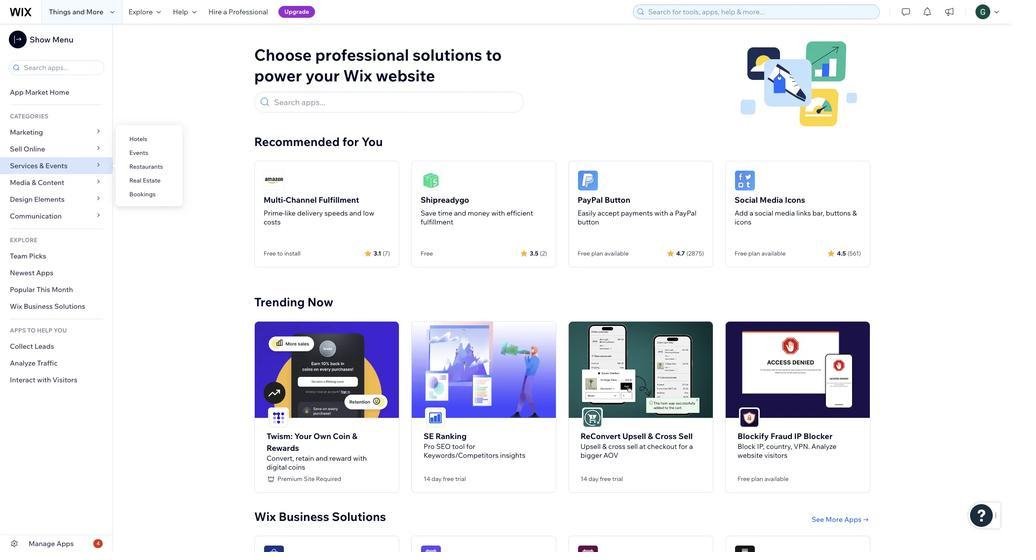 Task type: locate. For each thing, give the bounding box(es) containing it.
and left low
[[350, 209, 362, 218]]

convert,
[[267, 454, 294, 463]]

plan down the button on the right top of page
[[592, 250, 604, 257]]

analyze inside sidebar element
[[10, 359, 36, 368]]

se
[[424, 432, 434, 442]]

insights
[[501, 451, 526, 460]]

0 horizontal spatial solutions
[[54, 302, 85, 311]]

4.5
[[838, 250, 847, 257]]

to left 'install'
[[278, 250, 283, 257]]

wix inside choose professional solutions to power your wix website
[[343, 66, 372, 85]]

Search for tools, apps, help & more... field
[[646, 5, 877, 19]]

14 day free trial down 'aov'
[[581, 476, 623, 483]]

to
[[486, 45, 502, 65], [278, 250, 283, 257]]

1 horizontal spatial wix business solutions
[[254, 510, 386, 525]]

& right coin
[[352, 432, 358, 442]]

links
[[797, 209, 812, 218]]

website down solutions
[[376, 66, 435, 85]]

0 vertical spatial to
[[486, 45, 502, 65]]

blockify fraud ip blocker icon image
[[741, 409, 759, 428]]

with inside twism: your own coin & rewards convert, retain and reward with digital coins
[[353, 454, 367, 463]]

upsell down "reconvert"
[[581, 443, 601, 451]]

free for paypal button
[[578, 250, 590, 257]]

apps for newest apps
[[36, 269, 53, 278]]

professional
[[316, 45, 409, 65]]

a right hire
[[224, 7, 227, 16]]

cross
[[609, 443, 626, 451]]

1 14 day free trial from the left
[[424, 476, 466, 483]]

to inside choose professional solutions to power your wix website
[[486, 45, 502, 65]]

business inside wix business solutions link
[[24, 302, 53, 311]]

reconvert
[[581, 432, 621, 442]]

social
[[735, 195, 759, 205]]

wix business solutions
[[10, 302, 85, 311], [254, 510, 386, 525]]

checkout
[[648, 443, 678, 451]]

month
[[52, 286, 73, 294]]

and inside the shipreadygo save time and money with efficient fulfillment
[[454, 209, 467, 218]]

0 horizontal spatial for
[[343, 134, 359, 149]]

1 horizontal spatial website
[[738, 451, 763, 460]]

solutions down month
[[54, 302, 85, 311]]

& inside services & events link
[[39, 162, 44, 170]]

0 vertical spatial wix
[[343, 66, 372, 85]]

0 horizontal spatial free
[[443, 476, 454, 483]]

day down bigger
[[589, 476, 599, 483]]

0 vertical spatial media
[[10, 178, 30, 187]]

trial for upsell
[[613, 476, 623, 483]]

solutions down required
[[332, 510, 386, 525]]

free down keywords/competitors
[[443, 476, 454, 483]]

interact
[[10, 376, 35, 385]]

14 down pro
[[424, 476, 431, 483]]

more right 'things'
[[86, 7, 103, 16]]

traffic
[[37, 359, 58, 368]]

website down blockify
[[738, 451, 763, 460]]

0 vertical spatial solutions
[[54, 302, 85, 311]]

search apps... field up home
[[21, 61, 101, 75]]

0 horizontal spatial wix
[[10, 302, 22, 311]]

1 vertical spatial analyze
[[812, 443, 837, 451]]

1 horizontal spatial paypal
[[676, 209, 697, 218]]

upgrade button
[[279, 6, 315, 18]]

rewards
[[267, 444, 299, 453]]

ip
[[795, 432, 803, 442]]

coin
[[333, 432, 351, 442]]

plan for icons
[[749, 250, 761, 257]]

for left you
[[343, 134, 359, 149]]

free for reconvert
[[600, 476, 611, 483]]

2 vertical spatial wix
[[254, 510, 276, 525]]

1 vertical spatial to
[[278, 250, 283, 257]]

(7)
[[383, 250, 390, 257]]

1 horizontal spatial day
[[589, 476, 599, 483]]

and right 'things'
[[73, 7, 85, 16]]

media up design
[[10, 178, 30, 187]]

1 free from the left
[[443, 476, 454, 483]]

0 horizontal spatial upsell
[[581, 443, 601, 451]]

1 vertical spatial paypal
[[676, 209, 697, 218]]

aov
[[604, 451, 619, 460]]

blocker
[[804, 432, 833, 442]]

a right the payments
[[670, 209, 674, 218]]

2 14 from the left
[[581, 476, 588, 483]]

twism: your own coin & rewards poster image
[[255, 322, 399, 418]]

0 horizontal spatial media
[[10, 178, 30, 187]]

a right checkout
[[690, 443, 694, 451]]

a right add
[[750, 209, 754, 218]]

1 horizontal spatial wix
[[254, 510, 276, 525]]

sell right "cross"
[[679, 432, 693, 442]]

apps right manage
[[57, 540, 74, 549]]

media up social
[[760, 195, 784, 205]]

a
[[224, 7, 227, 16], [670, 209, 674, 218], [750, 209, 754, 218], [690, 443, 694, 451]]

available down visitors
[[765, 476, 789, 483]]

sell online
[[10, 145, 45, 154]]

efficient
[[507, 209, 534, 218]]

0 vertical spatial search apps... field
[[21, 61, 101, 75]]

blockify fraud ip blocker poster image
[[726, 322, 871, 418]]

costs
[[264, 218, 281, 227]]

show
[[30, 35, 51, 44]]

multi-channel fulfillment prime-like delivery speeds and low costs
[[264, 195, 375, 227]]

free down 'aov'
[[600, 476, 611, 483]]

analyze down blocker
[[812, 443, 837, 451]]

1 vertical spatial upsell
[[581, 443, 601, 451]]

popular this month link
[[0, 282, 113, 298]]

1 vertical spatial wix
[[10, 302, 22, 311]]

0 horizontal spatial 14 day free trial
[[424, 476, 466, 483]]

website inside blockify fraud ip blocker block ip, country, vpn. analyze website visitors
[[738, 451, 763, 460]]

2 horizontal spatial wix
[[343, 66, 372, 85]]

with right the payments
[[655, 209, 669, 218]]

free for multi-channel fulfillment
[[264, 250, 276, 257]]

1 horizontal spatial trial
[[613, 476, 623, 483]]

0 horizontal spatial analyze
[[10, 359, 36, 368]]

analyze traffic
[[10, 359, 58, 368]]

available down accept
[[605, 250, 629, 257]]

& up media & content
[[39, 162, 44, 170]]

free plan available for icons
[[735, 250, 786, 257]]

& left "cross"
[[648, 432, 654, 442]]

premium
[[278, 476, 303, 483]]

2 trial from the left
[[613, 476, 623, 483]]

1 horizontal spatial search apps... field
[[271, 92, 519, 112]]

plan down ip,
[[752, 476, 764, 483]]

with down traffic
[[37, 376, 51, 385]]

1 14 from the left
[[424, 476, 431, 483]]

0 vertical spatial events
[[129, 149, 148, 157]]

0 horizontal spatial 14
[[424, 476, 431, 483]]

1 horizontal spatial business
[[279, 510, 329, 525]]

and right time
[[454, 209, 467, 218]]

with inside paypal button easily accept payments with a paypal button
[[655, 209, 669, 218]]

blockify fraud ip blocker block ip, country, vpn. analyze website visitors
[[738, 432, 837, 460]]

sell
[[10, 145, 22, 154], [679, 432, 693, 442]]

plan down icons
[[749, 250, 761, 257]]

4.7 (2875)
[[677, 250, 705, 257]]

14 day free trial down keywords/competitors
[[424, 476, 466, 483]]

1 vertical spatial solutions
[[332, 510, 386, 525]]

manage
[[29, 540, 55, 549]]

0 vertical spatial apps
[[36, 269, 53, 278]]

reconvert upsell & cross sell icon image
[[584, 409, 602, 428]]

day
[[432, 476, 442, 483], [589, 476, 599, 483]]

free for se
[[443, 476, 454, 483]]

and
[[73, 7, 85, 16], [350, 209, 362, 218], [454, 209, 467, 218], [316, 454, 328, 463]]

events down the hotels
[[129, 149, 148, 157]]

1 horizontal spatial 14
[[581, 476, 588, 483]]

social media icons logo image
[[735, 170, 756, 191]]

1 trial from the left
[[456, 476, 466, 483]]

vpn.
[[794, 443, 811, 451]]

3.5 (2)
[[530, 250, 547, 257]]

marketing
[[10, 128, 43, 137]]

with right money
[[492, 209, 505, 218]]

analyze up interact
[[10, 359, 36, 368]]

business down the popular this month
[[24, 302, 53, 311]]

popular this month
[[10, 286, 73, 294]]

social
[[755, 209, 774, 218]]

paypal up "4.7 (2875)"
[[676, 209, 697, 218]]

wix business solutions down required
[[254, 510, 386, 525]]

and inside the multi-channel fulfillment prime-like delivery speeds and low costs
[[350, 209, 362, 218]]

2 horizontal spatial for
[[679, 443, 688, 451]]

and inside twism: your own coin & rewards convert, retain and reward with digital coins
[[316, 454, 328, 463]]

trial
[[456, 476, 466, 483], [613, 476, 623, 483]]

website inside choose professional solutions to power your wix website
[[376, 66, 435, 85]]

0 vertical spatial business
[[24, 302, 53, 311]]

2 vertical spatial apps
[[57, 540, 74, 549]]

1 horizontal spatial media
[[760, 195, 784, 205]]

solutions
[[413, 45, 483, 65]]

paypal up easily
[[578, 195, 603, 205]]

& left "content"
[[32, 178, 36, 187]]

plan for easily
[[592, 250, 604, 257]]

0 horizontal spatial business
[[24, 302, 53, 311]]

marketing link
[[0, 124, 113, 141]]

bookings
[[129, 191, 156, 198]]

0 horizontal spatial apps
[[36, 269, 53, 278]]

trial down keywords/competitors
[[456, 476, 466, 483]]

sell inside sell online link
[[10, 145, 22, 154]]

business
[[24, 302, 53, 311], [279, 510, 329, 525]]

trending now
[[254, 295, 333, 310]]

day for reconvert
[[589, 476, 599, 483]]

1 horizontal spatial 14 day free trial
[[581, 476, 623, 483]]

1 vertical spatial sell
[[679, 432, 693, 442]]

free plan available down the button on the right top of page
[[578, 250, 629, 257]]

upsell up sell
[[623, 432, 647, 442]]

2 14 day free trial from the left
[[581, 476, 623, 483]]

paypal button logo image
[[578, 170, 599, 191]]

0 horizontal spatial paypal
[[578, 195, 603, 205]]

search apps... field down choose professional solutions to power your wix website
[[271, 92, 519, 112]]

events up media & content link on the left
[[45, 162, 68, 170]]

0 horizontal spatial events
[[45, 162, 68, 170]]

popular
[[10, 286, 35, 294]]

1 vertical spatial apps
[[845, 516, 862, 525]]

sell inside reconvert upsell & cross sell upsell & cross sell at checkout for a bigger aov
[[679, 432, 693, 442]]

now
[[308, 295, 333, 310]]

1 horizontal spatial events
[[129, 149, 148, 157]]

search apps... field inside sidebar element
[[21, 61, 101, 75]]

1 vertical spatial media
[[760, 195, 784, 205]]

wix
[[343, 66, 372, 85], [10, 302, 22, 311], [254, 510, 276, 525]]

0 vertical spatial website
[[376, 66, 435, 85]]

0 vertical spatial analyze
[[10, 359, 36, 368]]

1 horizontal spatial upsell
[[623, 432, 647, 442]]

and right retain
[[316, 454, 328, 463]]

communication
[[10, 212, 63, 221]]

icons
[[786, 195, 806, 205]]

more right see
[[826, 516, 843, 525]]

free left 'install'
[[264, 250, 276, 257]]

free down fulfillment
[[421, 250, 433, 257]]

0 vertical spatial wix business solutions
[[10, 302, 85, 311]]

0 horizontal spatial sell
[[10, 145, 22, 154]]

0 horizontal spatial website
[[376, 66, 435, 85]]

1 vertical spatial events
[[45, 162, 68, 170]]

free plan available down visitors
[[738, 476, 789, 483]]

1 horizontal spatial free
[[600, 476, 611, 483]]

1 horizontal spatial for
[[467, 443, 476, 451]]

se ranking pro seo tool for keywords/competitors insights
[[424, 432, 526, 460]]

to
[[27, 327, 36, 334]]

0 horizontal spatial more
[[86, 7, 103, 16]]

sell left online at the left
[[10, 145, 22, 154]]

available for easily
[[605, 250, 629, 257]]

wix business solutions down this
[[10, 302, 85, 311]]

available down social
[[762, 250, 786, 257]]

show menu
[[30, 35, 73, 44]]

business down "site"
[[279, 510, 329, 525]]

trial down 'aov'
[[613, 476, 623, 483]]

14 day free trial
[[424, 476, 466, 483], [581, 476, 623, 483]]

collect leads link
[[0, 338, 113, 355]]

2 day from the left
[[589, 476, 599, 483]]

free plan available down icons
[[735, 250, 786, 257]]

0 horizontal spatial trial
[[456, 476, 466, 483]]

apps right see
[[845, 516, 862, 525]]

app market home link
[[0, 84, 113, 101]]

bigger
[[581, 451, 602, 460]]

for right 'tool' in the bottom left of the page
[[467, 443, 476, 451]]

se ranking poster image
[[412, 322, 556, 418]]

reconvert upsell & cross sell poster image
[[569, 322, 713, 418]]

1 horizontal spatial to
[[486, 45, 502, 65]]

1 vertical spatial business
[[279, 510, 329, 525]]

hire
[[209, 7, 222, 16]]

free down icons
[[735, 250, 748, 257]]

hire a professional
[[209, 7, 268, 16]]

events inside sidebar element
[[45, 162, 68, 170]]

analyze inside blockify fraud ip blocker block ip, country, vpn. analyze website visitors
[[812, 443, 837, 451]]

with right 'reward'
[[353, 454, 367, 463]]

1 vertical spatial website
[[738, 451, 763, 460]]

1 horizontal spatial analyze
[[812, 443, 837, 451]]

apps up this
[[36, 269, 53, 278]]

a inside hire a professional link
[[224, 7, 227, 16]]

wix business solutions link
[[0, 298, 113, 315]]

1 horizontal spatial apps
[[57, 540, 74, 549]]

2 free from the left
[[600, 476, 611, 483]]

& inside twism: your own coin & rewards convert, retain and reward with digital coins
[[352, 432, 358, 442]]

free down the button on the right top of page
[[578, 250, 590, 257]]

see more apps
[[812, 516, 862, 525]]

& right buttons
[[853, 209, 858, 218]]

0 horizontal spatial wix business solutions
[[10, 302, 85, 311]]

0 horizontal spatial search apps... field
[[21, 61, 101, 75]]

delivery
[[297, 209, 323, 218]]

elements
[[34, 195, 65, 204]]

sell
[[627, 443, 638, 451]]

fulfillment
[[319, 195, 359, 205]]

14 day free trial for reconvert
[[581, 476, 623, 483]]

content
[[38, 178, 64, 187]]

0 horizontal spatial to
[[278, 250, 283, 257]]

help
[[173, 7, 188, 16]]

shipreadygo
[[421, 195, 470, 205]]

day down seo
[[432, 476, 442, 483]]

for right checkout
[[679, 443, 688, 451]]

0 vertical spatial sell
[[10, 145, 22, 154]]

1 horizontal spatial sell
[[679, 432, 693, 442]]

0 horizontal spatial day
[[432, 476, 442, 483]]

1 vertical spatial more
[[826, 516, 843, 525]]

1 day from the left
[[432, 476, 442, 483]]

choose
[[254, 45, 312, 65]]

channel
[[286, 195, 317, 205]]

1 horizontal spatial more
[[826, 516, 843, 525]]

14 down bigger
[[581, 476, 588, 483]]

to right solutions
[[486, 45, 502, 65]]

Search apps... field
[[21, 61, 101, 75], [271, 92, 519, 112]]

media
[[10, 178, 30, 187], [760, 195, 784, 205]]



Task type: vqa. For each thing, say whether or not it's contained in the screenshot.


Task type: describe. For each thing, give the bounding box(es) containing it.
& down "reconvert"
[[603, 443, 607, 451]]

team picks link
[[0, 248, 113, 265]]

0 vertical spatial paypal
[[578, 195, 603, 205]]

solutions inside sidebar element
[[54, 302, 85, 311]]

manage apps
[[29, 540, 74, 549]]

real estate
[[129, 177, 161, 184]]

team
[[10, 252, 27, 261]]

1 vertical spatial wix business solutions
[[254, 510, 386, 525]]

apps for manage apps
[[57, 540, 74, 549]]

add
[[735, 209, 749, 218]]

things
[[49, 7, 71, 16]]

online
[[24, 145, 45, 154]]

newest
[[10, 269, 35, 278]]

with inside the shipreadygo save time and money with efficient fulfillment
[[492, 209, 505, 218]]

(561)
[[848, 250, 862, 257]]

shipreadygo save time and money with efficient fulfillment
[[421, 195, 534, 227]]

a inside paypal button easily accept payments with a paypal button
[[670, 209, 674, 218]]

multi-channel fulfillment logo image
[[264, 170, 285, 191]]

retain
[[296, 454, 314, 463]]

home
[[50, 88, 69, 97]]

your
[[295, 432, 312, 442]]

help
[[37, 327, 52, 334]]

free to install
[[264, 250, 301, 257]]

newest apps
[[10, 269, 53, 278]]

like
[[285, 209, 296, 218]]

sell online link
[[0, 141, 113, 158]]

real estate link
[[116, 172, 183, 189]]

design elements link
[[0, 191, 113, 208]]

ranking
[[436, 432, 467, 442]]

with inside 'interact with visitors' link
[[37, 376, 51, 385]]

for inside reconvert upsell & cross sell upsell & cross sell at checkout for a bigger aov
[[679, 443, 688, 451]]

coins
[[289, 463, 305, 472]]

at
[[640, 443, 646, 451]]

cross
[[655, 432, 677, 442]]

estate
[[143, 177, 161, 184]]

bookings link
[[116, 186, 183, 203]]

services & events link
[[0, 158, 113, 174]]

restaurants link
[[116, 159, 183, 175]]

money
[[468, 209, 490, 218]]

leads
[[35, 342, 54, 351]]

analyze traffic link
[[0, 355, 113, 372]]

free for social media icons
[[735, 250, 748, 257]]

shipreadygo logo image
[[421, 170, 442, 191]]

site
[[304, 476, 315, 483]]

2 horizontal spatial apps
[[845, 516, 862, 525]]

interact with visitors link
[[0, 372, 113, 389]]

reward
[[330, 454, 352, 463]]

media inside social media icons add a social media links bar, buttons & icons
[[760, 195, 784, 205]]

wix inside sidebar element
[[10, 302, 22, 311]]

media inside sidebar element
[[10, 178, 30, 187]]

twism: your own coin & rewards icon image
[[269, 409, 288, 428]]

trial for ranking
[[456, 476, 466, 483]]

recommended
[[254, 134, 340, 149]]

accept
[[598, 209, 620, 218]]

see
[[812, 516, 825, 525]]

premium site required
[[278, 476, 341, 483]]

0 vertical spatial more
[[86, 7, 103, 16]]

se ranking icon image
[[426, 409, 445, 428]]

time
[[438, 209, 453, 218]]

free down block
[[738, 476, 751, 483]]

hotels link
[[116, 131, 183, 148]]

3.1 (7)
[[374, 250, 390, 257]]

twism: your own coin & rewards convert, retain and reward with digital coins
[[267, 432, 367, 472]]

0 vertical spatial upsell
[[623, 432, 647, 442]]

& inside social media icons add a social media links bar, buttons & icons
[[853, 209, 858, 218]]

reconvert upsell & cross sell upsell & cross sell at checkout for a bigger aov
[[581, 432, 694, 460]]

14 day free trial for se
[[424, 476, 466, 483]]

real
[[129, 177, 142, 184]]

buttons
[[827, 209, 852, 218]]

wix business solutions inside wix business solutions link
[[10, 302, 85, 311]]

app
[[10, 88, 24, 97]]

day for se
[[432, 476, 442, 483]]

newest apps link
[[0, 265, 113, 282]]

block
[[738, 443, 756, 451]]

see more apps button
[[812, 516, 871, 525]]

digital
[[267, 463, 287, 472]]

visitors
[[53, 376, 77, 385]]

required
[[316, 476, 341, 483]]

a inside reconvert upsell & cross sell upsell & cross sell at checkout for a bigger aov
[[690, 443, 694, 451]]

recommended for you
[[254, 134, 383, 149]]

14 for se
[[424, 476, 431, 483]]

media
[[775, 209, 796, 218]]

paypal button easily accept payments with a paypal button
[[578, 195, 697, 227]]

design
[[10, 195, 33, 204]]

hotels
[[129, 135, 148, 143]]

categories
[[10, 113, 48, 120]]

a inside social media icons add a social media links bar, buttons & icons
[[750, 209, 754, 218]]

4.7
[[677, 250, 686, 257]]

button
[[578, 218, 600, 227]]

interact with visitors
[[10, 376, 77, 385]]

apps to help you
[[10, 327, 67, 334]]

ip,
[[758, 443, 765, 451]]

picks
[[29, 252, 46, 261]]

prime-
[[264, 209, 285, 218]]

explore
[[10, 237, 38, 244]]

free plan available for easily
[[578, 250, 629, 257]]

1 horizontal spatial solutions
[[332, 510, 386, 525]]

you
[[362, 134, 383, 149]]

services
[[10, 162, 38, 170]]

menu
[[52, 35, 73, 44]]

sidebar element
[[0, 24, 113, 553]]

& inside media & content link
[[32, 178, 36, 187]]

1 vertical spatial search apps... field
[[271, 92, 519, 112]]

for inside se ranking pro seo tool for keywords/competitors insights
[[467, 443, 476, 451]]

(2)
[[540, 250, 547, 257]]

things and more
[[49, 7, 103, 16]]

14 for reconvert
[[581, 476, 588, 483]]

this
[[37, 286, 50, 294]]

available for icons
[[762, 250, 786, 257]]

you
[[54, 327, 67, 334]]

pro
[[424, 443, 435, 451]]

team picks
[[10, 252, 46, 261]]

show menu button
[[9, 31, 73, 48]]

fulfillment
[[421, 218, 454, 227]]



